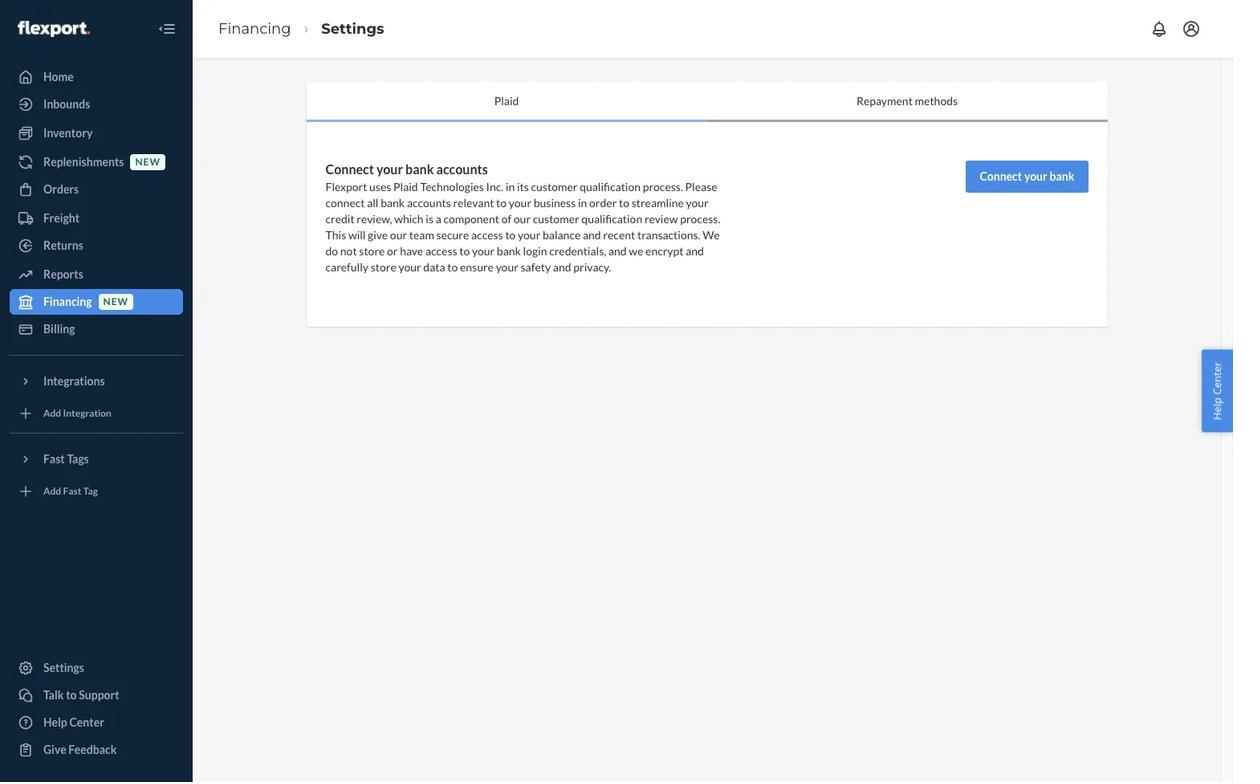 Task type: vqa. For each thing, say whether or not it's contained in the screenshot.
streamline
yes



Task type: locate. For each thing, give the bounding box(es) containing it.
0 vertical spatial customer
[[531, 180, 578, 193]]

in left order at the top
[[578, 196, 587, 210]]

store
[[359, 244, 385, 258], [371, 260, 397, 274]]

in left its
[[506, 180, 515, 193]]

inbounds link
[[10, 92, 183, 117]]

0 horizontal spatial help center
[[43, 716, 104, 729]]

which
[[395, 212, 424, 226]]

add down fast tags
[[43, 485, 61, 498]]

customer
[[531, 180, 578, 193], [533, 212, 580, 226]]

new up orders 'link'
[[135, 156, 161, 168]]

do
[[326, 244, 338, 258]]

1 vertical spatial store
[[371, 260, 397, 274]]

access down the component
[[472, 228, 503, 242]]

0 vertical spatial add
[[43, 408, 61, 420]]

to
[[496, 196, 507, 210], [619, 196, 630, 210], [506, 228, 516, 242], [460, 244, 470, 258], [448, 260, 458, 274], [66, 688, 77, 702]]

billing link
[[10, 316, 183, 342]]

store down give
[[359, 244, 385, 258]]

0 vertical spatial our
[[514, 212, 531, 226]]

add
[[43, 408, 61, 420], [43, 485, 61, 498]]

access
[[472, 228, 503, 242], [426, 244, 457, 258]]

0 vertical spatial fast
[[43, 452, 65, 466]]

credentials,
[[550, 244, 607, 258]]

billing
[[43, 322, 75, 336]]

component
[[444, 212, 500, 226]]

0 horizontal spatial our
[[390, 228, 407, 242]]

talk to support button
[[10, 683, 183, 708]]

connect inside "button"
[[980, 169, 1023, 183]]

plaid
[[495, 94, 519, 107], [394, 180, 418, 193]]

returns link
[[10, 233, 183, 259]]

0 vertical spatial process.
[[643, 180, 683, 193]]

1 vertical spatial fast
[[63, 485, 81, 498]]

add left integration
[[43, 408, 61, 420]]

technologies
[[420, 180, 484, 193]]

inbounds
[[43, 97, 90, 111]]

fast tags
[[43, 452, 89, 466]]

connect inside connect your bank accounts flexport uses plaid technologies inc. in its customer qualification process. please connect all bank accounts relevant to your business in order to streamline your credit review, which is a component of our customer qualification review process. this will give our team secure access to your balance and recent transactions. we do not store or have access to your bank login credentials, and we encrypt and carefully store your data to ensure your safety and privacy.
[[326, 161, 374, 177]]

1 horizontal spatial plaid
[[495, 94, 519, 107]]

accounts up technologies at the left of page
[[437, 161, 488, 177]]

0 vertical spatial settings link
[[321, 20, 384, 37]]

plaid inside connect your bank accounts flexport uses plaid technologies inc. in its customer qualification process. please connect all bank accounts relevant to your business in order to streamline your credit review, which is a component of our customer qualification review process. this will give our team secure access to your balance and recent transactions. we do not store or have access to your bank login credentials, and we encrypt and carefully store your data to ensure your safety and privacy.
[[394, 180, 418, 193]]

replenishments
[[43, 155, 124, 169]]

0 vertical spatial financing
[[218, 20, 291, 37]]

and
[[583, 228, 601, 242], [609, 244, 627, 258], [686, 244, 704, 258], [553, 260, 572, 274]]

help
[[1211, 398, 1225, 420], [43, 716, 67, 729]]

help center link
[[10, 710, 183, 736]]

1 horizontal spatial new
[[135, 156, 161, 168]]

0 horizontal spatial new
[[103, 296, 129, 308]]

connect
[[326, 196, 365, 210]]

its
[[517, 180, 529, 193]]

customer down business
[[533, 212, 580, 226]]

connect your bank
[[980, 169, 1075, 183]]

1 horizontal spatial in
[[578, 196, 587, 210]]

integrations
[[43, 374, 105, 388]]

process. up the we on the top right of the page
[[680, 212, 721, 226]]

1 horizontal spatial center
[[1211, 362, 1225, 395]]

center
[[1211, 362, 1225, 395], [69, 716, 104, 729]]

reports link
[[10, 262, 183, 288]]

1 horizontal spatial settings link
[[321, 20, 384, 37]]

our up or
[[390, 228, 407, 242]]

bank
[[406, 161, 434, 177], [1050, 169, 1075, 183], [381, 196, 405, 210], [497, 244, 521, 258]]

connect your bank accounts flexport uses plaid technologies inc. in its customer qualification process. please connect all bank accounts relevant to your business in order to streamline your credit review, which is a component of our customer qualification review process. this will give our team secure access to your balance and recent transactions. we do not store or have access to your bank login credentials, and we encrypt and carefully store your data to ensure your safety and privacy.
[[326, 161, 721, 274]]

feedback
[[69, 743, 117, 757]]

0 horizontal spatial center
[[69, 716, 104, 729]]

1 vertical spatial process.
[[680, 212, 721, 226]]

1 horizontal spatial settings
[[321, 20, 384, 37]]

1 horizontal spatial connect
[[980, 169, 1023, 183]]

fast
[[43, 452, 65, 466], [63, 485, 81, 498]]

fast left tags
[[43, 452, 65, 466]]

uses
[[370, 180, 391, 193]]

review,
[[357, 212, 392, 226]]

our right of
[[514, 212, 531, 226]]

0 horizontal spatial plaid
[[394, 180, 418, 193]]

process.
[[643, 180, 683, 193], [680, 212, 721, 226]]

2 add from the top
[[43, 485, 61, 498]]

login
[[523, 244, 547, 258]]

order
[[590, 196, 617, 210]]

settings inside breadcrumbs navigation
[[321, 20, 384, 37]]

center inside "button"
[[1211, 362, 1225, 395]]

1 vertical spatial in
[[578, 196, 587, 210]]

accounts
[[437, 161, 488, 177], [407, 196, 451, 210]]

financing
[[218, 20, 291, 37], [43, 295, 92, 308]]

integrations button
[[10, 369, 183, 394]]

add fast tag
[[43, 485, 98, 498]]

your
[[377, 161, 403, 177], [1025, 169, 1048, 183], [509, 196, 532, 210], [686, 196, 709, 210], [518, 228, 541, 242], [472, 244, 495, 258], [399, 260, 421, 274], [496, 260, 519, 274]]

0 vertical spatial settings
[[321, 20, 384, 37]]

fast left tag
[[63, 485, 81, 498]]

add for add integration
[[43, 408, 61, 420]]

to right talk
[[66, 688, 77, 702]]

and down the we on the top right of the page
[[686, 244, 704, 258]]

1 vertical spatial access
[[426, 244, 457, 258]]

to inside button
[[66, 688, 77, 702]]

connect
[[326, 161, 374, 177], [980, 169, 1023, 183]]

0 horizontal spatial help
[[43, 716, 67, 729]]

open notifications image
[[1150, 19, 1170, 39]]

1 horizontal spatial access
[[472, 228, 503, 242]]

give
[[43, 743, 66, 757]]

add for add fast tag
[[43, 485, 61, 498]]

bank inside the connect your bank "button"
[[1050, 169, 1075, 183]]

0 vertical spatial plaid
[[495, 94, 519, 107]]

0 horizontal spatial in
[[506, 180, 515, 193]]

qualification up order at the top
[[580, 180, 641, 193]]

have
[[400, 244, 423, 258]]

0 vertical spatial new
[[135, 156, 161, 168]]

1 horizontal spatial help
[[1211, 398, 1225, 420]]

new
[[135, 156, 161, 168], [103, 296, 129, 308]]

1 add from the top
[[43, 408, 61, 420]]

qualification
[[580, 180, 641, 193], [582, 212, 643, 226]]

0 horizontal spatial settings link
[[10, 655, 183, 681]]

access up data
[[426, 244, 457, 258]]

add integration
[[43, 408, 112, 420]]

safety
[[521, 260, 551, 274]]

0 horizontal spatial settings
[[43, 661, 84, 675]]

flexport
[[326, 180, 367, 193]]

and up credentials,
[[583, 228, 601, 242]]

0 vertical spatial help
[[1211, 398, 1225, 420]]

and down recent
[[609, 244, 627, 258]]

0 horizontal spatial connect
[[326, 161, 374, 177]]

1 vertical spatial add
[[43, 485, 61, 498]]

we
[[629, 244, 644, 258]]

1 vertical spatial customer
[[533, 212, 580, 226]]

support
[[79, 688, 119, 702]]

financing link
[[218, 20, 291, 37]]

process. up streamline at the right
[[643, 180, 683, 193]]

1 horizontal spatial help center
[[1211, 362, 1225, 420]]

0 vertical spatial center
[[1211, 362, 1225, 395]]

breadcrumbs navigation
[[206, 5, 397, 52]]

0 vertical spatial in
[[506, 180, 515, 193]]

accounts up is
[[407, 196, 451, 210]]

give feedback button
[[10, 737, 183, 763]]

1 vertical spatial settings
[[43, 661, 84, 675]]

0 vertical spatial help center
[[1211, 362, 1225, 420]]

1 vertical spatial help center
[[43, 716, 104, 729]]

help center
[[1211, 362, 1225, 420], [43, 716, 104, 729]]

1 vertical spatial center
[[69, 716, 104, 729]]

relevant
[[453, 196, 494, 210]]

store down or
[[371, 260, 397, 274]]

customer up business
[[531, 180, 578, 193]]

to up of
[[496, 196, 507, 210]]

new down reports link
[[103, 296, 129, 308]]

1 vertical spatial plaid
[[394, 180, 418, 193]]

home
[[43, 70, 74, 84]]

qualification up recent
[[582, 212, 643, 226]]

in
[[506, 180, 515, 193], [578, 196, 587, 210]]

tags
[[67, 452, 89, 466]]

and down credentials,
[[553, 260, 572, 274]]

1 vertical spatial new
[[103, 296, 129, 308]]

1 horizontal spatial financing
[[218, 20, 291, 37]]

1 vertical spatial financing
[[43, 295, 92, 308]]

0 horizontal spatial access
[[426, 244, 457, 258]]

to right order at the top
[[619, 196, 630, 210]]

inventory
[[43, 126, 93, 140]]



Task type: describe. For each thing, give the bounding box(es) containing it.
balance
[[543, 228, 581, 242]]

connect your bank button
[[967, 161, 1089, 193]]

freight
[[43, 211, 80, 225]]

inc.
[[486, 180, 504, 193]]

fast tags button
[[10, 447, 183, 472]]

fast inside fast tags dropdown button
[[43, 452, 65, 466]]

integration
[[63, 408, 112, 420]]

your inside "button"
[[1025, 169, 1048, 183]]

1 vertical spatial our
[[390, 228, 407, 242]]

review
[[645, 212, 678, 226]]

secure
[[437, 228, 469, 242]]

not
[[340, 244, 357, 258]]

add fast tag link
[[10, 479, 183, 504]]

0 vertical spatial accounts
[[437, 161, 488, 177]]

flexport logo image
[[18, 21, 90, 37]]

1 vertical spatial help
[[43, 716, 67, 729]]

tag
[[83, 485, 98, 498]]

ensure
[[460, 260, 494, 274]]

open account menu image
[[1182, 19, 1202, 39]]

is
[[426, 212, 434, 226]]

give feedback
[[43, 743, 117, 757]]

streamline
[[632, 196, 684, 210]]

orders link
[[10, 177, 183, 202]]

fast inside add fast tag link
[[63, 485, 81, 498]]

repayment
[[857, 94, 913, 107]]

orders
[[43, 182, 79, 196]]

this
[[326, 228, 346, 242]]

business
[[534, 196, 576, 210]]

data
[[424, 260, 445, 274]]

team
[[409, 228, 434, 242]]

new for replenishments
[[135, 156, 161, 168]]

a
[[436, 212, 442, 226]]

to down of
[[506, 228, 516, 242]]

1 vertical spatial settings link
[[10, 655, 183, 681]]

home link
[[10, 64, 183, 90]]

settings link inside breadcrumbs navigation
[[321, 20, 384, 37]]

methods
[[915, 94, 958, 107]]

returns
[[43, 239, 83, 252]]

financing inside breadcrumbs navigation
[[218, 20, 291, 37]]

talk to support
[[43, 688, 119, 702]]

new for financing
[[103, 296, 129, 308]]

encrypt
[[646, 244, 684, 258]]

privacy.
[[574, 260, 611, 274]]

add integration link
[[10, 401, 183, 427]]

credit
[[326, 212, 355, 226]]

repayment methods
[[857, 94, 958, 107]]

give
[[368, 228, 388, 242]]

help center inside "button"
[[1211, 362, 1225, 420]]

all
[[367, 196, 379, 210]]

freight link
[[10, 206, 183, 231]]

or
[[387, 244, 398, 258]]

will
[[349, 228, 366, 242]]

close navigation image
[[157, 19, 177, 39]]

connect for connect your bank
[[980, 169, 1023, 183]]

1 vertical spatial accounts
[[407, 196, 451, 210]]

recent
[[604, 228, 636, 242]]

help inside "button"
[[1211, 398, 1225, 420]]

to right data
[[448, 260, 458, 274]]

0 horizontal spatial financing
[[43, 295, 92, 308]]

reports
[[43, 267, 83, 281]]

talk
[[43, 688, 64, 702]]

1 vertical spatial qualification
[[582, 212, 643, 226]]

carefully
[[326, 260, 369, 274]]

we
[[703, 228, 720, 242]]

of
[[502, 212, 512, 226]]

help center button
[[1203, 350, 1234, 432]]

please
[[686, 180, 718, 193]]

1 horizontal spatial our
[[514, 212, 531, 226]]

connect for connect your bank accounts flexport uses plaid technologies inc. in its customer qualification process. please connect all bank accounts relevant to your business in order to streamline your credit review, which is a component of our customer qualification review process. this will give our team secure access to your balance and recent transactions. we do not store or have access to your bank login credentials, and we encrypt and carefully store your data to ensure your safety and privacy.
[[326, 161, 374, 177]]

transactions.
[[638, 228, 701, 242]]

0 vertical spatial store
[[359, 244, 385, 258]]

0 vertical spatial qualification
[[580, 180, 641, 193]]

inventory link
[[10, 120, 183, 146]]

to down secure
[[460, 244, 470, 258]]

0 vertical spatial access
[[472, 228, 503, 242]]



